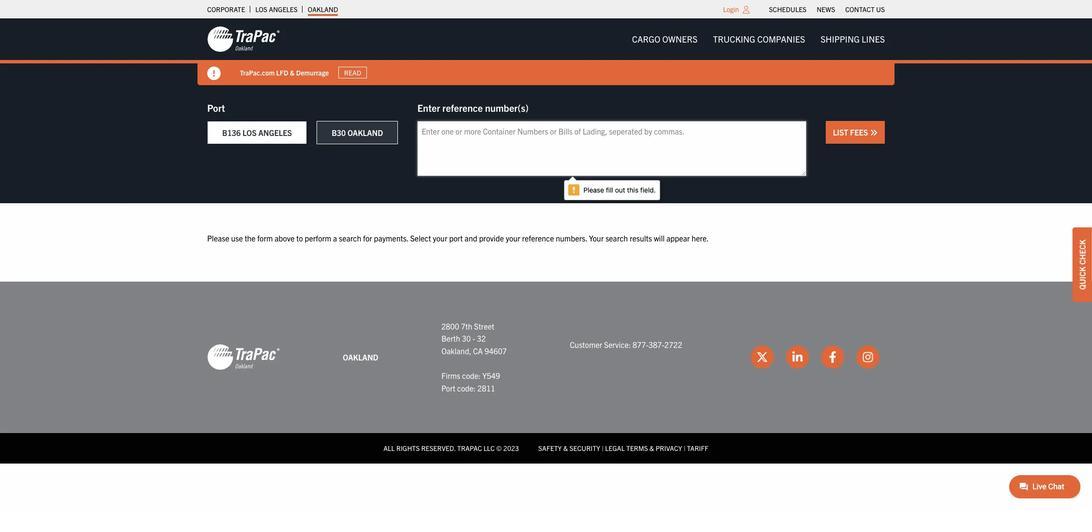 Task type: locate. For each thing, give the bounding box(es) containing it.
1 vertical spatial menu bar
[[625, 29, 893, 49]]

port
[[207, 102, 225, 114], [442, 383, 456, 393]]

provide
[[479, 234, 504, 243]]

contact us link
[[846, 2, 886, 16]]

light image
[[743, 6, 750, 14]]

customer service: 877-387-2722
[[570, 340, 683, 350]]

2 | from the left
[[684, 444, 686, 453]]

1 horizontal spatial reference
[[522, 234, 554, 243]]

angeles left oakland link
[[269, 5, 298, 14]]

los right corporate
[[255, 5, 267, 14]]

30
[[462, 334, 471, 344]]

reference
[[443, 102, 483, 114], [522, 234, 554, 243]]

please
[[207, 234, 230, 243]]

your right 'provide'
[[506, 234, 521, 243]]

firms
[[442, 371, 461, 381]]

tariff link
[[688, 444, 709, 453]]

877-
[[633, 340, 649, 350]]

your
[[433, 234, 448, 243], [506, 234, 521, 243]]

angeles right b136
[[259, 128, 292, 138]]

2 your from the left
[[506, 234, 521, 243]]

reference left numbers.
[[522, 234, 554, 243]]

solid image
[[207, 67, 221, 80]]

port up b136
[[207, 102, 225, 114]]

login
[[724, 5, 740, 14]]

safety
[[539, 444, 562, 453]]

oakland image inside footer
[[207, 344, 280, 371]]

check
[[1078, 240, 1088, 265]]

search right your
[[606, 234, 628, 243]]

94607
[[485, 346, 507, 356]]

banner
[[0, 18, 1093, 85]]

oakland
[[308, 5, 338, 14], [348, 128, 383, 138], [343, 352, 379, 362]]

port inside 'firms code:  y549 port code:  2811'
[[442, 383, 456, 393]]

2811
[[478, 383, 496, 393]]

all
[[384, 444, 395, 453]]

| left tariff
[[684, 444, 686, 453]]

contact us
[[846, 5, 886, 14]]

schedules
[[770, 5, 807, 14]]

please use the form above to perform a search for payments. select your port and provide your reference numbers. your search results will appear here. quick check
[[207, 234, 1088, 290]]

oakland image for banner containing cargo owners
[[207, 26, 280, 53]]

0 horizontal spatial port
[[207, 102, 225, 114]]

tariff
[[688, 444, 709, 453]]

menu bar containing cargo owners
[[625, 29, 893, 49]]

0 vertical spatial angeles
[[269, 5, 298, 14]]

1 horizontal spatial |
[[684, 444, 686, 453]]

| left legal
[[602, 444, 604, 453]]

oakland image
[[207, 26, 280, 53], [207, 344, 280, 371]]

trucking
[[714, 33, 756, 45]]

rights
[[397, 444, 420, 453]]

los right b136
[[243, 128, 257, 138]]

and
[[465, 234, 478, 243]]

1 horizontal spatial your
[[506, 234, 521, 243]]

1 vertical spatial reference
[[522, 234, 554, 243]]

footer
[[0, 282, 1093, 464]]

trapac.com lfd & demurrage
[[240, 68, 329, 77]]

menu bar
[[764, 2, 891, 16], [625, 29, 893, 49]]

1 vertical spatial code:
[[457, 383, 476, 393]]

0 vertical spatial oakland image
[[207, 26, 280, 53]]

2 oakland image from the top
[[207, 344, 280, 371]]

corporate link
[[207, 2, 245, 16]]

code: down firms
[[457, 383, 476, 393]]

oakland,
[[442, 346, 472, 356]]

code: up 2811 at the bottom
[[462, 371, 481, 381]]

contact
[[846, 5, 875, 14]]

& right terms
[[650, 444, 655, 453]]

reference right enter
[[443, 102, 483, 114]]

0 vertical spatial port
[[207, 102, 225, 114]]

oakland image inside banner
[[207, 26, 280, 53]]

appear
[[667, 234, 690, 243]]

trapac.com
[[240, 68, 275, 77]]

1 horizontal spatial &
[[564, 444, 568, 453]]

2 search from the left
[[606, 234, 628, 243]]

your left port at the left of the page
[[433, 234, 448, 243]]

search right the a
[[339, 234, 362, 243]]

1 vertical spatial oakland image
[[207, 344, 280, 371]]

menu bar up shipping
[[764, 2, 891, 16]]

street
[[474, 321, 495, 331]]

& right safety
[[564, 444, 568, 453]]

1 horizontal spatial port
[[442, 383, 456, 393]]

lines
[[862, 33, 886, 45]]

©
[[497, 444, 502, 453]]

trucking companies
[[714, 33, 806, 45]]

1 oakland image from the top
[[207, 26, 280, 53]]

port
[[450, 234, 463, 243]]

code:
[[462, 371, 481, 381], [457, 383, 476, 393]]

schedules link
[[770, 2, 807, 16]]

0 vertical spatial menu bar
[[764, 2, 891, 16]]

cargo
[[633, 33, 661, 45]]

& right lfd
[[290, 68, 295, 77]]

port down firms
[[442, 383, 456, 393]]

|
[[602, 444, 604, 453], [684, 444, 686, 453]]

0 horizontal spatial your
[[433, 234, 448, 243]]

0 horizontal spatial |
[[602, 444, 604, 453]]

llc
[[484, 444, 495, 453]]

menu bar down light icon
[[625, 29, 893, 49]]

0 horizontal spatial search
[[339, 234, 362, 243]]

lfd
[[277, 68, 289, 77]]

enter
[[418, 102, 440, 114]]

enter reference number(s)
[[418, 102, 529, 114]]

1 vertical spatial port
[[442, 383, 456, 393]]

1 vertical spatial los
[[243, 128, 257, 138]]

1 horizontal spatial search
[[606, 234, 628, 243]]

reference inside please use the form above to perform a search for payments. select your port and provide your reference numbers. your search results will appear here. quick check
[[522, 234, 554, 243]]

berth
[[442, 334, 461, 344]]

numbers.
[[556, 234, 588, 243]]

0 horizontal spatial reference
[[443, 102, 483, 114]]

&
[[290, 68, 295, 77], [564, 444, 568, 453], [650, 444, 655, 453]]

1 | from the left
[[602, 444, 604, 453]]

0 vertical spatial code:
[[462, 371, 481, 381]]

angeles
[[269, 5, 298, 14], [259, 128, 292, 138]]

cargo owners link
[[625, 29, 706, 49]]

-
[[473, 334, 476, 344]]



Task type: describe. For each thing, give the bounding box(es) containing it.
payments.
[[374, 234, 409, 243]]

0 vertical spatial reference
[[443, 102, 483, 114]]

1 search from the left
[[339, 234, 362, 243]]

1 your from the left
[[433, 234, 448, 243]]

news link
[[817, 2, 836, 16]]

demurrage
[[297, 68, 329, 77]]

all rights reserved. trapac llc © 2023
[[384, 444, 519, 453]]

fees
[[851, 127, 869, 137]]

to
[[297, 234, 303, 243]]

shipping lines link
[[814, 29, 893, 49]]

safety & security | legal terms & privacy | tariff
[[539, 444, 709, 453]]

solid image
[[871, 129, 878, 137]]

perform
[[305, 234, 332, 243]]

b30
[[332, 128, 346, 138]]

list fees
[[834, 127, 871, 137]]

oakland image for footer containing 2800 7th street
[[207, 344, 280, 371]]

terms
[[627, 444, 648, 453]]

1 vertical spatial angeles
[[259, 128, 292, 138]]

select
[[411, 234, 431, 243]]

2 vertical spatial oakland
[[343, 352, 379, 362]]

firms code:  y549 port code:  2811
[[442, 371, 500, 393]]

shipping
[[821, 33, 860, 45]]

for
[[363, 234, 372, 243]]

results
[[630, 234, 653, 243]]

b136
[[222, 128, 241, 138]]

privacy
[[656, 444, 683, 453]]

32
[[477, 334, 486, 344]]

banner containing cargo owners
[[0, 18, 1093, 85]]

safety & security link
[[539, 444, 601, 453]]

reserved.
[[422, 444, 456, 453]]

2800 7th street berth 30 - 32 oakland, ca 94607
[[442, 321, 507, 356]]

cargo owners
[[633, 33, 698, 45]]

quick check link
[[1074, 228, 1093, 302]]

Enter reference number(s) text field
[[418, 121, 807, 176]]

us
[[877, 5, 886, 14]]

1 vertical spatial oakland
[[348, 128, 383, 138]]

footer containing 2800 7th street
[[0, 282, 1093, 464]]

0 vertical spatial oakland
[[308, 5, 338, 14]]

oakland link
[[308, 2, 338, 16]]

shipping lines
[[821, 33, 886, 45]]

legal terms & privacy link
[[606, 444, 683, 453]]

los angeles link
[[255, 2, 298, 16]]

security
[[570, 444, 601, 453]]

owners
[[663, 33, 698, 45]]

quick
[[1078, 267, 1088, 290]]

the
[[245, 234, 256, 243]]

menu bar containing schedules
[[764, 2, 891, 16]]

0 horizontal spatial &
[[290, 68, 295, 77]]

ca
[[473, 346, 483, 356]]

387-
[[649, 340, 665, 350]]

news
[[817, 5, 836, 14]]

2 horizontal spatial &
[[650, 444, 655, 453]]

b30 oakland
[[332, 128, 383, 138]]

number(s)
[[485, 102, 529, 114]]

0 vertical spatial los
[[255, 5, 267, 14]]

list fees button
[[826, 121, 886, 144]]

y549
[[483, 371, 500, 381]]

form
[[257, 234, 273, 243]]

read
[[345, 68, 362, 77]]

use
[[231, 234, 243, 243]]

los angeles
[[255, 5, 298, 14]]

read link
[[339, 67, 367, 79]]

above
[[275, 234, 295, 243]]

will
[[654, 234, 665, 243]]

2023
[[504, 444, 519, 453]]

2722
[[665, 340, 683, 350]]

here.
[[692, 234, 709, 243]]

trapac
[[458, 444, 482, 453]]

2800
[[442, 321, 460, 331]]

7th
[[461, 321, 473, 331]]

companies
[[758, 33, 806, 45]]

login link
[[724, 5, 740, 14]]

legal
[[606, 444, 625, 453]]

service:
[[604, 340, 631, 350]]

trucking companies link
[[706, 29, 814, 49]]

a
[[333, 234, 337, 243]]

corporate
[[207, 5, 245, 14]]

menu bar inside banner
[[625, 29, 893, 49]]

b136 los angeles
[[222, 128, 292, 138]]



Task type: vqa. For each thing, say whether or not it's contained in the screenshot.
Fees
yes



